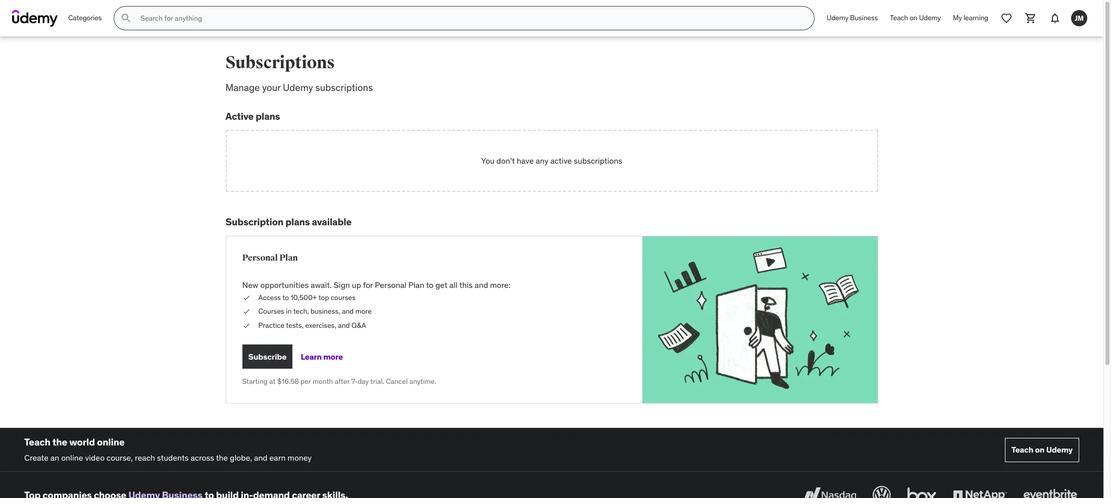Task type: describe. For each thing, give the bounding box(es) containing it.
my learning link
[[947, 6, 995, 30]]

0 horizontal spatial teach on udemy link
[[884, 6, 947, 30]]

my
[[953, 13, 962, 22]]

1 horizontal spatial teach on udemy link
[[1005, 438, 1079, 462]]

top
[[319, 293, 329, 302]]

and down the courses
[[342, 307, 354, 316]]

practice
[[258, 321, 284, 330]]

an
[[50, 452, 59, 463]]

plans for subscription
[[285, 216, 310, 228]]

starting at $16.58 per month after 7-day trial. cancel anytime.
[[242, 377, 436, 386]]

tech,
[[293, 307, 309, 316]]

your
[[262, 81, 281, 93]]

1 vertical spatial personal
[[375, 280, 406, 290]]

teach for teach on udemy link to the right
[[1012, 444, 1033, 455]]

await.
[[311, 280, 332, 290]]

submit search image
[[120, 12, 133, 24]]

box image
[[905, 484, 939, 498]]

udemy business
[[827, 13, 878, 22]]

udemy image
[[12, 10, 58, 27]]

1 horizontal spatial to
[[426, 280, 434, 290]]

and right this
[[475, 280, 488, 290]]

any
[[536, 156, 548, 166]]

jm link
[[1067, 6, 1091, 30]]

more:
[[490, 280, 511, 290]]

learn
[[301, 351, 322, 362]]

anytime.
[[409, 377, 436, 386]]

don't
[[497, 156, 515, 166]]

plans for active
[[256, 110, 280, 122]]

per
[[301, 377, 311, 386]]

new opportunities await. sign up for personal plan to get all this and more:
[[242, 280, 511, 290]]

you don't have any active subscriptions
[[481, 156, 622, 166]]

reach
[[135, 452, 155, 463]]

across
[[191, 452, 214, 463]]

manage
[[226, 81, 260, 93]]

starting
[[242, 377, 268, 386]]

available
[[312, 216, 352, 228]]

personal plan
[[242, 252, 298, 263]]

get
[[435, 280, 447, 290]]

udemy left my
[[919, 13, 941, 22]]

and left q&a
[[338, 321, 350, 330]]

notifications image
[[1049, 12, 1061, 24]]

0 horizontal spatial personal
[[242, 252, 278, 263]]

day
[[358, 377, 369, 386]]

1 horizontal spatial more
[[355, 307, 372, 316]]

courses
[[331, 293, 356, 302]]

for
[[363, 280, 373, 290]]

earn
[[269, 452, 286, 463]]

money
[[288, 452, 312, 463]]

practice tests, exercises, and q&a
[[258, 321, 366, 330]]

0 horizontal spatial subscriptions
[[315, 81, 373, 93]]

world
[[69, 436, 95, 448]]

0 horizontal spatial plan
[[279, 252, 298, 263]]

learn more
[[301, 351, 343, 362]]

all
[[449, 280, 458, 290]]

udemy business link
[[821, 6, 884, 30]]

trial.
[[370, 377, 384, 386]]

video
[[85, 452, 105, 463]]

access
[[258, 293, 281, 302]]

learn more link
[[301, 345, 343, 369]]

sign
[[334, 280, 350, 290]]



Task type: vqa. For each thing, say whether or not it's contained in the screenshot.
and
yes



Task type: locate. For each thing, give the bounding box(es) containing it.
active
[[226, 110, 254, 122]]

create
[[24, 452, 48, 463]]

udemy up "eventbrite" image
[[1046, 444, 1073, 455]]

teach
[[890, 13, 908, 22], [24, 436, 50, 448], [1012, 444, 1033, 455]]

0 horizontal spatial teach on udemy
[[890, 13, 941, 22]]

courses
[[258, 307, 284, 316]]

more right learn
[[323, 351, 343, 362]]

nasdaq image
[[801, 484, 859, 498]]

netapp image
[[951, 484, 1009, 498]]

0 vertical spatial more
[[355, 307, 372, 316]]

this
[[459, 280, 473, 290]]

1 vertical spatial the
[[216, 452, 228, 463]]

1 horizontal spatial online
[[97, 436, 125, 448]]

learning
[[964, 13, 988, 22]]

access to 10,500+ top courses
[[258, 293, 356, 302]]

exercises,
[[305, 321, 336, 330]]

1 vertical spatial subscriptions
[[574, 156, 622, 166]]

in
[[286, 307, 292, 316]]

after
[[335, 377, 350, 386]]

0 horizontal spatial online
[[61, 452, 83, 463]]

the up an
[[52, 436, 67, 448]]

1 vertical spatial plan
[[408, 280, 424, 290]]

7-
[[351, 377, 358, 386]]

on
[[910, 13, 918, 22], [1035, 444, 1045, 455]]

volkswagen image
[[871, 484, 893, 498]]

2 xsmall image from the top
[[242, 321, 250, 331]]

manage your udemy subscriptions
[[226, 81, 373, 93]]

students
[[157, 452, 189, 463]]

plan left get
[[408, 280, 424, 290]]

active plans
[[226, 110, 280, 122]]

more up q&a
[[355, 307, 372, 316]]

subscriptions
[[315, 81, 373, 93], [574, 156, 622, 166]]

0 horizontal spatial teach
[[24, 436, 50, 448]]

and inside teach the world online create an online video course, reach students across the globe, and earn money
[[254, 452, 268, 463]]

courses in tech, business, and more
[[258, 307, 372, 316]]

0 vertical spatial teach on udemy link
[[884, 6, 947, 30]]

udemy
[[827, 13, 849, 22], [919, 13, 941, 22], [283, 81, 313, 93], [1046, 444, 1073, 455]]

1 vertical spatial more
[[323, 351, 343, 362]]

0 horizontal spatial plans
[[256, 110, 280, 122]]

1 horizontal spatial the
[[216, 452, 228, 463]]

cancel
[[386, 377, 408, 386]]

teach on udemy up "eventbrite" image
[[1012, 444, 1073, 455]]

teach on udemy
[[890, 13, 941, 22], [1012, 444, 1073, 455]]

subscribe button
[[242, 345, 293, 369]]

subscribe
[[248, 351, 287, 362]]

1 vertical spatial xsmall image
[[242, 321, 250, 331]]

subscription plans available
[[226, 216, 352, 228]]

0 vertical spatial plan
[[279, 252, 298, 263]]

to left get
[[426, 280, 434, 290]]

categories button
[[62, 6, 108, 30]]

teach on udemy left my
[[890, 13, 941, 22]]

personal
[[242, 252, 278, 263], [375, 280, 406, 290]]

udemy left business
[[827, 13, 849, 22]]

tests,
[[286, 321, 303, 330]]

1 vertical spatial on
[[1035, 444, 1045, 455]]

personal up new
[[242, 252, 278, 263]]

to down opportunities
[[282, 293, 289, 302]]

new
[[242, 280, 258, 290]]

subscriptions
[[226, 52, 335, 73]]

0 vertical spatial on
[[910, 13, 918, 22]]

you
[[481, 156, 495, 166]]

0 vertical spatial plans
[[256, 110, 280, 122]]

the left globe,
[[216, 452, 228, 463]]

0 vertical spatial online
[[97, 436, 125, 448]]

0 vertical spatial xsmall image
[[242, 307, 250, 317]]

10,500+
[[291, 293, 317, 302]]

udemy right your
[[283, 81, 313, 93]]

1 horizontal spatial teach on udemy
[[1012, 444, 1073, 455]]

on up "eventbrite" image
[[1035, 444, 1045, 455]]

plan
[[279, 252, 298, 263], [408, 280, 424, 290]]

to
[[426, 280, 434, 290], [282, 293, 289, 302]]

1 vertical spatial teach on udemy
[[1012, 444, 1073, 455]]

online up "course,"
[[97, 436, 125, 448]]

subscription
[[226, 216, 283, 228]]

1 horizontal spatial personal
[[375, 280, 406, 290]]

teach on udemy link left my
[[884, 6, 947, 30]]

my learning
[[953, 13, 988, 22]]

xsmall image left practice
[[242, 321, 250, 331]]

opportunities
[[260, 280, 309, 290]]

1 vertical spatial teach on udemy link
[[1005, 438, 1079, 462]]

0 horizontal spatial the
[[52, 436, 67, 448]]

business
[[850, 13, 878, 22]]

online
[[97, 436, 125, 448], [61, 452, 83, 463]]

0 vertical spatial personal
[[242, 252, 278, 263]]

have
[[517, 156, 534, 166]]

xsmall image
[[242, 293, 250, 303]]

0 horizontal spatial on
[[910, 13, 918, 22]]

course,
[[107, 452, 133, 463]]

Search for anything text field
[[139, 10, 802, 27]]

eventbrite image
[[1021, 484, 1079, 498]]

1 horizontal spatial on
[[1035, 444, 1045, 455]]

teach inside teach the world online create an online video course, reach students across the globe, and earn money
[[24, 436, 50, 448]]

1 horizontal spatial subscriptions
[[574, 156, 622, 166]]

wishlist image
[[1001, 12, 1013, 24]]

0 vertical spatial subscriptions
[[315, 81, 373, 93]]

xsmall image for practice
[[242, 321, 250, 331]]

teach up "eventbrite" image
[[1012, 444, 1033, 455]]

plans
[[256, 110, 280, 122], [285, 216, 310, 228]]

teach the world online create an online video course, reach students across the globe, and earn money
[[24, 436, 312, 463]]

$16.58
[[277, 377, 299, 386]]

business,
[[311, 307, 340, 316]]

0 vertical spatial to
[[426, 280, 434, 290]]

up
[[352, 280, 361, 290]]

online right an
[[61, 452, 83, 463]]

plans right 'active'
[[256, 110, 280, 122]]

teach right business
[[890, 13, 908, 22]]

plans left available
[[285, 216, 310, 228]]

teach for teach on udemy link to the left
[[890, 13, 908, 22]]

1 vertical spatial to
[[282, 293, 289, 302]]

globe,
[[230, 452, 252, 463]]

xsmall image down xsmall icon
[[242, 307, 250, 317]]

1 horizontal spatial plans
[[285, 216, 310, 228]]

0 horizontal spatial more
[[323, 351, 343, 362]]

1 vertical spatial plans
[[285, 216, 310, 228]]

1 xsmall image from the top
[[242, 307, 250, 317]]

active
[[550, 156, 572, 166]]

0 horizontal spatial to
[[282, 293, 289, 302]]

plan up opportunities
[[279, 252, 298, 263]]

month
[[313, 377, 333, 386]]

categories
[[68, 13, 102, 22]]

at
[[269, 377, 276, 386]]

teach on udemy link
[[884, 6, 947, 30], [1005, 438, 1079, 462]]

and
[[475, 280, 488, 290], [342, 307, 354, 316], [338, 321, 350, 330], [254, 452, 268, 463]]

the
[[52, 436, 67, 448], [216, 452, 228, 463]]

0 vertical spatial the
[[52, 436, 67, 448]]

1 horizontal spatial teach
[[890, 13, 908, 22]]

teach on udemy link up "eventbrite" image
[[1005, 438, 1079, 462]]

and left 'earn'
[[254, 452, 268, 463]]

0 vertical spatial teach on udemy
[[890, 13, 941, 22]]

2 horizontal spatial teach
[[1012, 444, 1033, 455]]

shopping cart with 0 items image
[[1025, 12, 1037, 24]]

jm
[[1075, 13, 1084, 23]]

teach up create
[[24, 436, 50, 448]]

on left my
[[910, 13, 918, 22]]

1 horizontal spatial plan
[[408, 280, 424, 290]]

xsmall image for courses
[[242, 307, 250, 317]]

q&a
[[352, 321, 366, 330]]

more
[[355, 307, 372, 316], [323, 351, 343, 362]]

personal right for
[[375, 280, 406, 290]]

xsmall image
[[242, 307, 250, 317], [242, 321, 250, 331]]

1 vertical spatial online
[[61, 452, 83, 463]]



